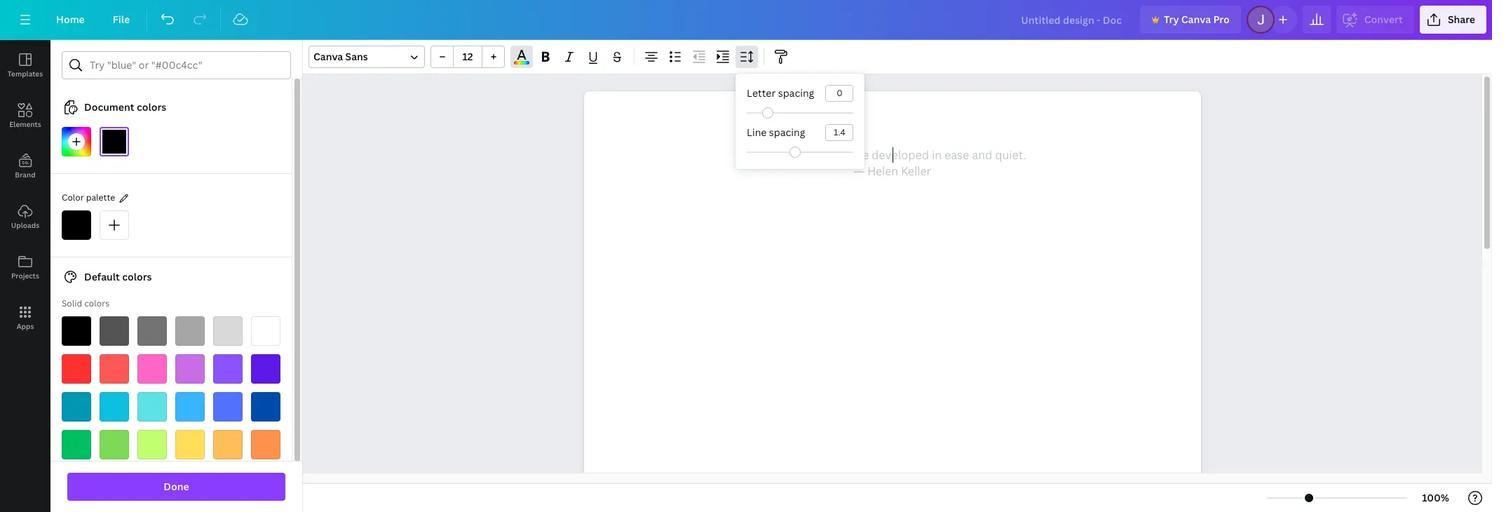 Task type: vqa. For each thing, say whether or not it's contained in the screenshot.
"Design" within Marketing Design client assets, brainstorm with whiteboards, collaborate cross-functionally.
no



Task type: locate. For each thing, give the bounding box(es) containing it.
sans
[[346, 50, 368, 63]]

0 vertical spatial #000000 image
[[100, 127, 129, 156]]

#000000 image
[[100, 127, 129, 156], [62, 210, 91, 240]]

lime #c1ff72 image
[[137, 430, 167, 459], [137, 430, 167, 459]]

canva sans button
[[309, 46, 425, 68]]

0 vertical spatial spacing
[[778, 86, 815, 100]]

solid colors
[[62, 297, 110, 309]]

canva right try
[[1182, 13, 1212, 26]]

bright red #ff3131 image
[[62, 354, 91, 384]]

1 vertical spatial canva
[[314, 50, 343, 63]]

colors right solid on the bottom left of the page
[[84, 297, 110, 309]]

home
[[56, 13, 85, 26]]

try canva pro
[[1164, 13, 1230, 26]]

pink #ff66c4 image
[[137, 354, 167, 384], [137, 354, 167, 384]]

coral red #ff5757 image
[[100, 354, 129, 384]]

Line spacing text field
[[827, 125, 853, 140]]

light gray #d9d9d9 image
[[213, 316, 243, 346], [213, 316, 243, 346]]

convert
[[1365, 13, 1404, 26]]

None text field
[[584, 91, 1201, 512]]

add a new color image
[[100, 210, 129, 240]]

1 vertical spatial spacing
[[769, 126, 806, 139]]

templates button
[[0, 40, 51, 90]]

done
[[164, 480, 189, 493]]

letter spacing
[[747, 86, 815, 100]]

#000000 image down color
[[62, 210, 91, 240]]

solid
[[62, 297, 82, 309]]

2 vertical spatial colors
[[84, 297, 110, 309]]

default
[[84, 270, 120, 283]]

0 horizontal spatial canva
[[314, 50, 343, 63]]

group
[[431, 46, 505, 68]]

#000000 image down document
[[100, 127, 129, 156]]

#000000 image down color
[[62, 210, 91, 240]]

1 horizontal spatial #000000 image
[[100, 127, 129, 156]]

uploads button
[[0, 192, 51, 242]]

0 horizontal spatial #000000 image
[[62, 210, 91, 240]]

royal blue #5271ff image
[[213, 392, 243, 422]]

coral red #ff5757 image
[[100, 354, 129, 384]]

bright red #ff3131 image
[[62, 354, 91, 384]]

color range image
[[514, 61, 529, 65], [514, 61, 529, 65]]

#000000 image down document
[[100, 127, 129, 156]]

brand button
[[0, 141, 51, 192]]

colors
[[137, 100, 166, 114], [122, 270, 152, 283], [84, 297, 110, 309]]

100% button
[[1414, 487, 1459, 509]]

light blue #38b6ff image
[[175, 392, 205, 422]]

colors for document colors
[[137, 100, 166, 114]]

royal blue #5271ff image
[[213, 392, 243, 422]]

1 horizontal spatial canva
[[1182, 13, 1212, 26]]

canva sans
[[314, 50, 368, 63]]

colors right default
[[122, 270, 152, 283]]

brand
[[15, 170, 36, 180]]

purple #8c52ff image
[[213, 354, 243, 384], [213, 354, 243, 384]]

white #ffffff image
[[251, 316, 281, 346], [251, 316, 281, 346]]

spacing right "letter"
[[778, 86, 815, 100]]

home link
[[45, 6, 96, 34]]

projects button
[[0, 242, 51, 293]]

projects
[[11, 271, 39, 281]]

1 vertical spatial #000000 image
[[62, 210, 91, 240]]

add a new color image
[[62, 127, 91, 156], [62, 127, 91, 156]]

spacing for line spacing
[[769, 126, 806, 139]]

spacing
[[778, 86, 815, 100], [769, 126, 806, 139]]

file
[[113, 13, 130, 26]]

violet #5e17eb image
[[251, 354, 281, 384], [251, 354, 281, 384]]

1 vertical spatial #000000 image
[[62, 210, 91, 240]]

0 vertical spatial #000000 image
[[100, 127, 129, 156]]

orange #ff914d image
[[251, 430, 281, 459], [251, 430, 281, 459]]

default colors
[[84, 270, 152, 283]]

cobalt blue #004aad image
[[251, 392, 281, 422], [251, 392, 281, 422]]

green #00bf63 image
[[62, 430, 91, 459], [62, 430, 91, 459]]

0 vertical spatial canva
[[1182, 13, 1212, 26]]

aqua blue #0cc0df image
[[100, 392, 129, 422], [100, 392, 129, 422]]

grass green #7ed957 image
[[100, 430, 129, 459]]

light blue #38b6ff image
[[175, 392, 205, 422]]

0 horizontal spatial #000000 image
[[62, 210, 91, 240]]

yellow #ffde59 image
[[175, 430, 205, 459], [175, 430, 205, 459]]

gray #737373 image
[[137, 316, 167, 346]]

share
[[1449, 13, 1476, 26]]

colors right document
[[137, 100, 166, 114]]

share button
[[1420, 6, 1487, 34]]

document colors
[[84, 100, 166, 114]]

0 vertical spatial colors
[[137, 100, 166, 114]]

turquoise blue #5ce1e6 image
[[137, 392, 167, 422], [137, 392, 167, 422]]

canva left sans
[[314, 50, 343, 63]]

gray #a6a6a6 image
[[175, 316, 205, 346]]

magenta #cb6ce6 image
[[175, 354, 205, 384]]

100%
[[1423, 491, 1450, 504]]

convert button
[[1337, 6, 1415, 34]]

spacing right line at the right top
[[769, 126, 806, 139]]

1 vertical spatial colors
[[122, 270, 152, 283]]

peach #ffbd59 image
[[213, 430, 243, 459]]

canva
[[1182, 13, 1212, 26], [314, 50, 343, 63]]

dark gray #545454 image
[[100, 316, 129, 346]]

color palette button
[[62, 191, 115, 206]]

#000000 image
[[100, 127, 129, 156], [62, 210, 91, 240]]

Letter spacing text field
[[827, 86, 853, 101]]

spacing for letter spacing
[[778, 86, 815, 100]]



Task type: describe. For each thing, give the bounding box(es) containing it.
gray #737373 image
[[137, 316, 167, 346]]

color palette
[[62, 192, 115, 203]]

1 horizontal spatial #000000 image
[[100, 127, 129, 156]]

apps button
[[0, 293, 51, 343]]

elements button
[[0, 90, 51, 141]]

try
[[1164, 13, 1180, 26]]

elements
[[9, 119, 41, 129]]

dark turquoise #0097b2 image
[[62, 392, 91, 422]]

palette
[[86, 192, 115, 203]]

uploads
[[11, 220, 39, 230]]

side panel tab list
[[0, 40, 51, 343]]

colors for default colors
[[122, 270, 152, 283]]

peach #ffbd59 image
[[213, 430, 243, 459]]

file button
[[102, 6, 141, 34]]

done button
[[67, 473, 286, 501]]

Design title text field
[[1010, 6, 1135, 34]]

line
[[747, 126, 767, 139]]

grass green #7ed957 image
[[100, 430, 129, 459]]

canva inside canva sans popup button
[[314, 50, 343, 63]]

magenta #cb6ce6 image
[[175, 354, 205, 384]]

dark gray #545454 image
[[100, 316, 129, 346]]

gray #a6a6a6 image
[[175, 316, 205, 346]]

try canva pro button
[[1141, 6, 1241, 34]]

letter
[[747, 86, 776, 100]]

main menu bar
[[0, 0, 1493, 40]]

Try "blue" or "#00c4cc" search field
[[90, 52, 282, 79]]

apps
[[17, 321, 34, 331]]

color
[[62, 192, 84, 203]]

pro
[[1214, 13, 1230, 26]]

document
[[84, 100, 134, 114]]

black #000000 image
[[62, 316, 91, 346]]

colors for solid colors
[[84, 297, 110, 309]]

black #000000 image
[[62, 316, 91, 346]]

– – number field
[[458, 50, 478, 63]]

line spacing
[[747, 126, 806, 139]]

dark turquoise #0097b2 image
[[62, 392, 91, 422]]

canva inside try canva pro button
[[1182, 13, 1212, 26]]

templates
[[8, 69, 43, 79]]



